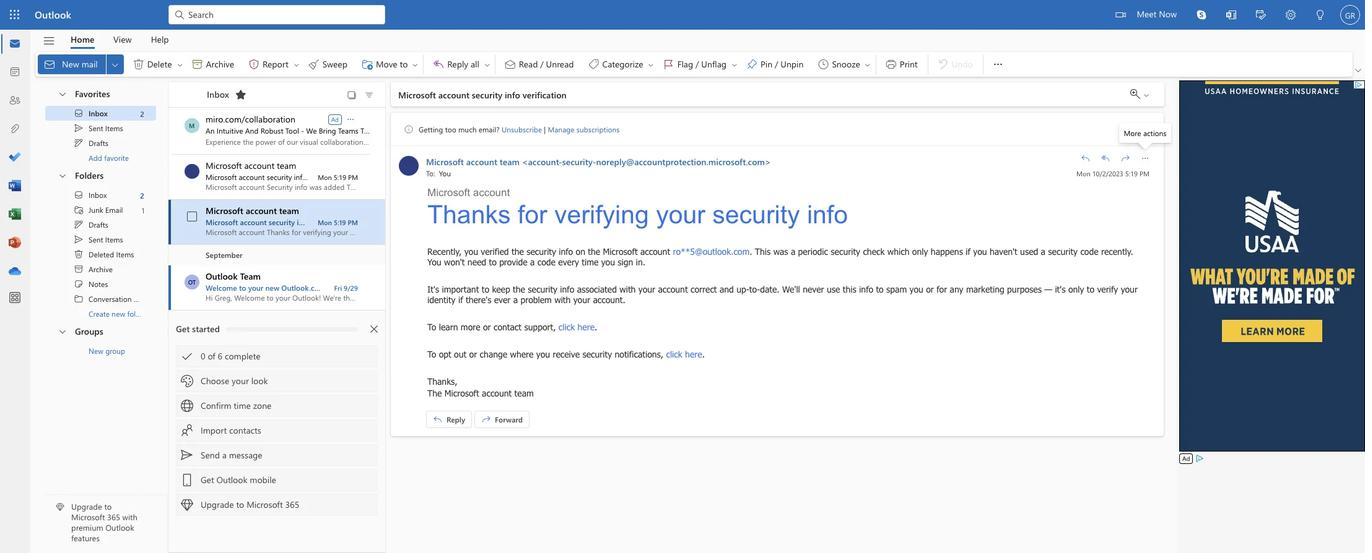 Task type: describe. For each thing, give the bounding box(es) containing it.
and
[[245, 126, 259, 136]]

on
[[576, 247, 585, 257]]

 inside " drafts  sent items  deleted items  archive  notes  conversation history"
[[74, 250, 84, 260]]

much
[[458, 125, 477, 134]]

/ for 
[[775, 58, 778, 70]]

thanks for verifying your security info application
[[0, 0, 1365, 554]]

notifications,
[[615, 349, 664, 360]]

you left haven't
[[973, 247, 987, 257]]

unflag
[[702, 58, 727, 70]]

 snooze 
[[817, 58, 872, 71]]

security right used
[[1048, 247, 1078, 257]]

folders tree item
[[45, 165, 156, 188]]

info down 
[[505, 89, 520, 101]]

. inside . this was a periodic security check which only happens if you haven't used a security code recently. you won't need to provide a code every time you sign in.
[[750, 247, 752, 257]]

you inside it's important to keep the security info associated with your account correct and up-to-date. we'll never use this info to spam you or for any marketing purposes — it's only to verify your identity if there's ever a problem with your account.
[[910, 284, 924, 295]]

the right on
[[588, 247, 600, 257]]

1 horizontal spatial with
[[555, 295, 571, 305]]

 button for 
[[482, 55, 492, 74]]

microsoft account team for microsoft account security info verification
[[206, 205, 299, 217]]

microsoft inside 'microsoft account thanks for verifying your security info'
[[427, 187, 470, 199]]

account right 'outlook.com'
[[327, 283, 354, 293]]

never
[[803, 284, 824, 295]]


[[181, 351, 193, 363]]

 inside  delete 
[[176, 61, 184, 68]]

 pin / unpin
[[746, 58, 804, 71]]

september heading
[[169, 245, 385, 266]]

0 horizontal spatial click
[[559, 322, 575, 333]]

account right the sign
[[641, 247, 670, 257]]

 button
[[1097, 150, 1115, 167]]

home
[[71, 33, 94, 45]]

create new folder
[[89, 309, 147, 319]]

favorites tree item
[[45, 84, 156, 106]]

 inside  reply all 
[[484, 61, 491, 68]]

. this was a periodic security check which only happens if you haven't used a security code recently. you won't need to provide a code every time you sign in.
[[427, 247, 1134, 268]]


[[885, 58, 898, 71]]

outlook team image
[[185, 275, 199, 290]]

1 horizontal spatial verification
[[523, 89, 567, 101]]

only inside it's important to keep the security info associated with your account correct and up-to-date. we'll never use this info to spam you or for any marketing purposes — it's only to verify your identity if there's ever a problem with your account.
[[1069, 284, 1084, 295]]

 button
[[1246, 0, 1276, 32]]


[[74, 294, 84, 304]]


[[361, 58, 374, 71]]

or inside it's important to keep the security info associated with your account correct and up-to-date. we'll never use this info to spam you or for any marketing purposes — it's only to verify your identity if there's ever a problem with your account.
[[926, 284, 934, 295]]

a inside list box
[[222, 450, 227, 462]]

 junk email
[[74, 205, 123, 215]]

create
[[89, 309, 110, 319]]

mail image
[[9, 38, 21, 50]]

 for 
[[1101, 154, 1111, 164]]

6 tree item from the top
[[45, 217, 156, 232]]

to left keep
[[482, 284, 489, 295]]

/ for 
[[696, 58, 699, 70]]

 for 
[[1121, 154, 1131, 164]]

unread
[[546, 58, 574, 70]]

verified
[[481, 247, 509, 257]]

any
[[950, 284, 964, 295]]

keep
[[492, 284, 510, 295]]

outlook down send a message
[[217, 475, 247, 486]]

flag
[[678, 58, 693, 70]]

 inside  flag / unflag 
[[731, 61, 738, 68]]

added
[[323, 172, 344, 182]]

microsoft inside the thanks, the microsoft account team
[[445, 388, 479, 399]]

 inside  delete 
[[132, 58, 145, 71]]

 button for favorites
[[51, 84, 72, 104]]

team inside the thanks, the microsoft account team
[[515, 388, 534, 399]]

onedrive image
[[9, 266, 21, 278]]

get for get started
[[176, 323, 190, 335]]

1 horizontal spatial ad
[[1183, 455, 1190, 463]]

reply for 
[[448, 58, 468, 70]]

your inside 'microsoft account thanks for verifying your security info'
[[656, 201, 706, 229]]

was inside 'message list' list box
[[309, 172, 321, 182]]

 for 4th tree item from the top of the thanks for verifying your security info application
[[74, 190, 84, 200]]

favorites
[[75, 88, 110, 100]]


[[746, 58, 758, 71]]

0 vertical spatial  button
[[986, 52, 1011, 77]]

 search field
[[169, 0, 385, 28]]

send a message
[[201, 450, 262, 462]]

4 tree item from the top
[[45, 188, 156, 203]]

add favorite
[[89, 153, 129, 163]]

sent inside " drafts  sent items  deleted items  archive  notes  conversation history"
[[89, 235, 103, 245]]

items inside  sent items  drafts
[[105, 123, 123, 133]]

Select a conversation checkbox
[[183, 163, 206, 180]]

haven't
[[990, 247, 1018, 257]]

periodic
[[798, 247, 828, 257]]

you left the sign
[[601, 257, 615, 268]]

the right verified
[[512, 247, 524, 257]]

security down all
[[472, 89, 502, 101]]

inbox for 11th tree item from the bottom
[[89, 108, 108, 118]]

info up september heading
[[297, 217, 310, 227]]

 inside  sent items  drafts
[[74, 123, 84, 133]]

together
[[361, 126, 389, 136]]

mon for microsoft account security info verification
[[318, 218, 332, 227]]

 for  reply all 
[[433, 58, 445, 71]]

 inside  sent items  drafts
[[74, 138, 84, 148]]

your down team
[[248, 283, 263, 293]]

 for topmost  dropdown button
[[992, 58, 1005, 71]]

 inside " drafts  sent items  deleted items  archive  notes  conversation history"
[[74, 220, 84, 230]]

you inside . this was a periodic security check which only happens if you haven't used a security code recently. you won't need to provide a code every time you sign in.
[[427, 257, 441, 268]]

 button inside 'message list' list box
[[345, 113, 356, 125]]

0 vertical spatial you
[[439, 169, 451, 178]]

tree item containing 
[[45, 292, 157, 307]]

meet
[[1137, 8, 1157, 20]]

receive
[[553, 349, 580, 360]]

info inside 'microsoft account thanks for verifying your security info'
[[807, 201, 848, 229]]


[[181, 475, 193, 487]]

for inside 'microsoft account thanks for verifying your security info'
[[518, 201, 547, 229]]

your left look
[[232, 375, 249, 387]]

mon 5:19 pm for microsoft account security info was added
[[318, 173, 358, 182]]

ever
[[494, 295, 511, 305]]

1
[[142, 205, 144, 215]]

move & delete group
[[38, 52, 421, 77]]

inbox for 4th tree item from the top of the thanks for verifying your security info application
[[89, 190, 107, 200]]

 for 
[[1081, 154, 1091, 164]]

to-
[[750, 284, 760, 295]]

word image
[[9, 180, 21, 193]]

every
[[558, 257, 579, 268]]

 button
[[1187, 0, 1217, 30]]

0 horizontal spatial .
[[595, 322, 597, 333]]

your right verify on the right bottom of page
[[1121, 284, 1138, 295]]

your down "in."
[[639, 284, 656, 295]]

sent inside  sent items  drafts
[[89, 123, 103, 133]]

to inside . this was a periodic security check which only happens if you haven't used a security code recently. you won't need to provide a code every time you sign in.
[[489, 257, 497, 268]]

or for to opt out or change where you receive security notifications, click here .
[[469, 349, 477, 360]]

microsoft account team <account-security-noreply@accountprotection.microsoft.com>
[[426, 156, 771, 168]]

all
[[471, 58, 479, 70]]

forward
[[495, 415, 523, 425]]

folder
[[127, 309, 147, 319]]

to learn more or contact support, click here .
[[427, 322, 597, 333]]

security left every at the left top of page
[[527, 247, 556, 257]]

none text field inside email message element
[[426, 169, 1068, 178]]

tool
[[285, 126, 299, 136]]

new inside  new mail
[[62, 58, 79, 70]]

time inside . this was a periodic security check which only happens if you haven't used a security code recently. you won't need to provide a code every time you sign in.
[[582, 257, 599, 268]]

to inside upgrade to microsoft 365 with premium outlook features
[[104, 502, 112, 513]]


[[347, 90, 357, 100]]


[[43, 58, 56, 71]]

3 tree item from the top
[[45, 136, 156, 151]]

inbox inside inbox 
[[207, 88, 229, 100]]

team down microsoft account security info was added
[[279, 205, 299, 217]]

teams
[[338, 126, 358, 136]]

manage
[[548, 125, 575, 134]]

microsoft account team image for mt option
[[185, 164, 199, 179]]


[[1256, 10, 1266, 20]]

to left spam
[[876, 284, 884, 295]]

0 horizontal spatial here
[[578, 322, 595, 333]]

info left added
[[294, 172, 307, 182]]

history
[[134, 294, 157, 304]]

need
[[468, 257, 486, 268]]

provide
[[499, 257, 528, 268]]

help
[[151, 33, 169, 45]]

archive inside  archive
[[206, 58, 234, 70]]

outlook banner
[[0, 0, 1365, 32]]

premium features image
[[56, 504, 64, 513]]

only inside . this was a periodic security check which only happens if you haven't used a security code recently. you won't need to provide a code every time you sign in.
[[912, 247, 928, 257]]

mon 5:19 pm for microsoft account security info verification
[[318, 218, 358, 227]]

upgrade to microsoft 365
[[201, 499, 299, 511]]

account down microsoft account security info was added
[[246, 205, 277, 217]]

outlook up welcome
[[206, 271, 238, 283]]

account up microsoft account security info was added
[[244, 160, 275, 172]]

 read / unread
[[504, 58, 574, 71]]

1 horizontal spatial code
[[1081, 247, 1099, 257]]

 inside favorites tree item
[[58, 89, 68, 99]]

create new folder tree item
[[45, 307, 156, 322]]

security right receive
[[583, 349, 612, 360]]

account down  reply all 
[[438, 89, 470, 101]]

contact
[[494, 322, 522, 333]]

sweep
[[323, 58, 348, 70]]

365 for upgrade to microsoft 365 with premium outlook features
[[107, 513, 120, 523]]

was inside . this was a periodic security check which only happens if you haven't used a security code recently. you won't need to provide a code every time you sign in.
[[774, 247, 788, 257]]

if inside . this was a periodic security check which only happens if you haven't used a security code recently. you won't need to provide a code every time you sign in.
[[966, 247, 971, 257]]

team
[[240, 271, 261, 283]]

opt
[[439, 349, 451, 360]]

2 horizontal spatial with
[[620, 284, 636, 295]]


[[308, 58, 320, 71]]

1 horizontal spatial here
[[685, 349, 702, 360]]

verification inside 'message list' list box
[[312, 217, 350, 227]]

files image
[[9, 123, 21, 136]]

microsoft account security info was added
[[206, 172, 344, 182]]

microsoft account team image for mt popup button
[[399, 156, 419, 176]]

 delete 
[[132, 58, 184, 71]]

started
[[192, 323, 220, 335]]

microsoft inside upgrade to microsoft 365 with premium outlook features
[[71, 513, 105, 523]]

2 vertical spatial items
[[116, 250, 134, 260]]

excel image
[[9, 209, 21, 221]]

account down email?
[[466, 156, 497, 168]]

notes
[[89, 279, 108, 289]]

1 horizontal spatial microsoft account security info verification
[[398, 89, 567, 101]]

security left check
[[831, 247, 861, 257]]

tree item containing 
[[45, 203, 156, 217]]

drafts inside " drafts  sent items  deleted items  archive  notes  conversation history"
[[89, 220, 108, 230]]

 inside  archive
[[191, 58, 204, 71]]

a right provide
[[530, 257, 535, 268]]

outlook.com
[[281, 283, 325, 293]]

 for  reply
[[433, 415, 443, 425]]

security up september heading
[[269, 217, 295, 227]]

0 of 6 complete
[[201, 351, 261, 362]]

confirm
[[201, 400, 231, 412]]

team up microsoft account security info was added
[[277, 160, 296, 172]]

1 vertical spatial items
[[105, 235, 123, 245]]

2 vertical spatial .
[[702, 349, 705, 360]]


[[235, 89, 247, 101]]

 button
[[1276, 0, 1306, 32]]

marketing
[[966, 284, 1005, 295]]

upgrade for upgrade to microsoft 365 with premium outlook features
[[71, 502, 102, 513]]

/ for 
[[540, 58, 544, 70]]

you left verified
[[464, 247, 478, 257]]

a inside it's important to keep the security info associated with your account correct and up-to-date. we'll never use this info to spam you or for any marketing purposes — it's only to verify your identity if there's ever a problem with your account.
[[513, 295, 518, 305]]

get outlook mobile
[[201, 475, 276, 486]]

pm for microsoft account security info verification
[[348, 218, 358, 227]]


[[1116, 10, 1126, 20]]

account up september heading
[[240, 217, 267, 227]]

new inside tree item
[[89, 346, 103, 356]]

account inside 'microsoft account thanks for verifying your security info'
[[473, 187, 510, 199]]


[[181, 499, 193, 512]]

account down the and
[[239, 172, 265, 182]]

 button for 
[[292, 55, 302, 74]]

new inside tree item
[[112, 309, 125, 319]]

pm inside email message element
[[1140, 169, 1150, 178]]


[[181, 400, 193, 413]]

 inbox for 4th tree item from the top of the thanks for verifying your security info application
[[74, 190, 107, 200]]

10/2/2023
[[1093, 169, 1124, 178]]

up-
[[737, 284, 750, 295]]

 button for groups
[[51, 322, 72, 342]]

set your advertising preferences image
[[1195, 454, 1205, 464]]

to for to learn more or contact support,
[[427, 322, 436, 333]]

move
[[376, 58, 398, 70]]

subscriptions
[[577, 125, 620, 134]]

team left '<account-' on the top left
[[500, 156, 520, 168]]



Task type: vqa. For each thing, say whether or not it's contained in the screenshot.
CHECK
yes



Task type: locate. For each thing, give the bounding box(es) containing it.
 button for 
[[730, 55, 740, 74]]

 inside " drafts  sent items  deleted items  archive  notes  conversation history"
[[74, 235, 84, 245]]

used
[[1020, 247, 1038, 257]]

in.
[[636, 257, 646, 268]]

tree item containing 
[[45, 247, 156, 262]]

0 horizontal spatial new
[[62, 58, 79, 70]]

0 horizontal spatial or
[[469, 349, 477, 360]]


[[1081, 154, 1091, 164], [433, 415, 443, 425]]

inbox 
[[207, 88, 247, 101]]

delete
[[147, 58, 172, 70]]

tags group
[[498, 52, 873, 77]]

0 horizontal spatial 
[[74, 250, 84, 260]]

upgrade for upgrade to microsoft 365
[[201, 499, 234, 511]]

or right out at the bottom
[[469, 349, 477, 360]]


[[364, 90, 374, 100]]


[[173, 9, 186, 21]]

1 vertical spatial here
[[685, 349, 702, 360]]

1 vertical spatial sent
[[89, 235, 103, 245]]

2  from the top
[[74, 220, 84, 230]]

info
[[505, 89, 520, 101], [294, 172, 307, 182], [807, 201, 848, 229], [297, 217, 310, 227], [559, 247, 573, 257], [560, 284, 574, 295], [859, 284, 874, 295]]

read
[[519, 58, 538, 70]]

5:19 inside email message element
[[1126, 169, 1138, 178]]

get for get outlook mobile
[[201, 475, 214, 486]]

365 inside upgrade to microsoft 365 with premium outlook features
[[107, 513, 120, 523]]

1 vertical spatial archive
[[89, 265, 113, 274]]

0 horizontal spatial time
[[234, 400, 251, 412]]

reply inside  reply all 
[[448, 58, 468, 70]]

/ right pin
[[775, 58, 778, 70]]

2 tree item from the top
[[45, 121, 156, 136]]

 sweep
[[308, 58, 348, 71]]

tree containing 
[[45, 188, 157, 322]]

tree item down folders 'tree item'
[[45, 203, 156, 217]]

microsoft account team image left to:
[[399, 156, 419, 176]]

ad left set your advertising preferences icon
[[1183, 455, 1190, 463]]

 inbox inside tree
[[74, 190, 107, 200]]

2 horizontal spatial  button
[[730, 55, 740, 74]]

favorite
[[104, 153, 129, 163]]

you right spam
[[910, 284, 924, 295]]

1 vertical spatial for
[[937, 284, 947, 295]]

1 vertical spatial 
[[74, 190, 84, 200]]

1 vertical spatial microsoft account team
[[206, 205, 299, 217]]

tree item
[[45, 106, 156, 121], [45, 121, 156, 136], [45, 136, 156, 151], [45, 188, 156, 203], [45, 203, 156, 217], [45, 217, 156, 232], [45, 232, 156, 247], [45, 247, 156, 262], [45, 262, 156, 277], [45, 277, 156, 292], [45, 292, 157, 307]]

0 vertical spatial 
[[74, 108, 84, 118]]

1 2 from the top
[[140, 109, 144, 119]]

you button
[[439, 169, 451, 178]]

3 / from the left
[[775, 58, 778, 70]]

ro**5@outlook.com
[[673, 247, 750, 257]]

1 vertical spatial click here link
[[666, 349, 702, 360]]

 down 
[[74, 235, 84, 245]]

to inside  move to 
[[400, 58, 408, 70]]

 inside folders 'tree item'
[[58, 171, 68, 181]]

1  button from the left
[[106, 55, 124, 74]]


[[181, 375, 193, 388]]

mt inside popup button
[[402, 160, 415, 172]]

 inside ' '
[[1143, 92, 1150, 99]]

tree item containing 
[[45, 277, 156, 292]]

 left favorites
[[58, 89, 68, 99]]

1 vertical spatial you
[[427, 257, 441, 268]]

0 horizontal spatial mt
[[187, 167, 197, 176]]

mon
[[1077, 169, 1091, 178], [318, 173, 332, 182], [318, 218, 332, 227]]

0 vertical spatial 
[[1121, 154, 1131, 164]]

0 vertical spatial  inbox
[[74, 108, 108, 118]]

1 vertical spatial 2
[[140, 191, 144, 200]]

0 horizontal spatial was
[[309, 172, 321, 182]]

more apps image
[[9, 292, 21, 305]]


[[74, 138, 84, 148], [74, 220, 84, 230]]

microsoft account team image inside email message element
[[399, 156, 419, 176]]

0 horizontal spatial only
[[912, 247, 928, 257]]

pm for microsoft account security info was added
[[348, 173, 358, 182]]

 heading
[[191, 82, 251, 107]]

upgrade inside 'message list' list box
[[201, 499, 234, 511]]

microsoft account team image
[[399, 156, 419, 176], [185, 164, 199, 179]]

 inside ' categorize '
[[647, 61, 655, 68]]

microsoft account security info verification down all
[[398, 89, 567, 101]]

0 horizontal spatial  button
[[292, 55, 302, 74]]

0 horizontal spatial with
[[122, 513, 137, 523]]

 button left 
[[292, 55, 302, 74]]

powerpoint image
[[9, 237, 21, 250]]

was
[[309, 172, 321, 182], [774, 247, 788, 257]]

message list list box
[[169, 108, 389, 553]]

reply
[[448, 58, 468, 70], [447, 415, 465, 425]]

microsoft account team
[[206, 160, 296, 172], [206, 205, 299, 217]]

 inside button
[[1101, 154, 1111, 164]]

1 horizontal spatial microsoft account team image
[[399, 156, 419, 176]]

365 inside 'message list' list box
[[285, 499, 299, 511]]

0 vertical spatial only
[[912, 247, 928, 257]]

1 vertical spatial  button
[[51, 165, 72, 186]]

2 to from the top
[[427, 349, 436, 360]]

1 horizontal spatial upgrade
[[201, 499, 234, 511]]

and
[[720, 284, 734, 295]]

3  button from the top
[[51, 322, 72, 342]]

to down team
[[239, 283, 246, 293]]

1 vertical spatial if
[[458, 295, 463, 305]]

ad inside 'message list' list box
[[331, 115, 339, 124]]

 inbox for 11th tree item from the bottom
[[74, 108, 108, 118]]

a right used
[[1041, 247, 1046, 257]]

thanks,
[[427, 377, 458, 387]]

8 tree item from the top
[[45, 247, 156, 262]]

print
[[900, 58, 918, 70]]

email message element
[[391, 113, 1164, 437]]

sent up deleted
[[89, 235, 103, 245]]

to left verify on the right bottom of page
[[1087, 284, 1095, 295]]

1 microsoft account team from the top
[[206, 160, 296, 172]]

mon 5:19 pm down the teams
[[318, 173, 358, 182]]

1 sent from the top
[[89, 123, 103, 133]]

archive down deleted
[[89, 265, 113, 274]]

Select a conversation checkbox
[[183, 208, 206, 226]]

.
[[750, 247, 752, 257], [595, 322, 597, 333], [702, 349, 705, 360]]

premium
[[71, 523, 103, 534]]

2 / from the left
[[696, 58, 699, 70]]

0 horizontal spatial archive
[[89, 265, 113, 274]]

None text field
[[426, 169, 1068, 178]]

tree item up notes
[[45, 247, 156, 262]]

Search field
[[187, 8, 378, 21]]

account up  forward
[[482, 388, 512, 399]]

mobile
[[250, 475, 276, 486]]

0 vertical spatial ad
[[331, 115, 339, 124]]

1 horizontal spatial for
[[937, 284, 947, 295]]

september
[[206, 250, 243, 260]]

 button for 
[[106, 55, 124, 74]]

click right support, on the bottom of the page
[[559, 322, 575, 333]]

mt inside option
[[187, 167, 197, 176]]

 button left 'groups'
[[51, 322, 72, 342]]

click here link for to opt out or change where you receive security notifications,
[[666, 349, 702, 360]]

 button for folders
[[51, 165, 72, 186]]

to left the learn
[[427, 322, 436, 333]]

0 horizontal spatial new
[[112, 309, 125, 319]]

microsoft account security info verification
[[398, 89, 567, 101], [206, 217, 350, 227]]

was right this
[[774, 247, 788, 257]]

2 sent from the top
[[89, 235, 103, 245]]

mt for microsoft account team image within the mt option
[[187, 167, 197, 176]]

tree item up add
[[45, 136, 156, 151]]

1 horizontal spatial /
[[696, 58, 699, 70]]

outlook right premium
[[105, 523, 134, 534]]

0 horizontal spatial upgrade
[[71, 502, 102, 513]]

7 tree item from the top
[[45, 232, 156, 247]]

2 inside favorites tree
[[140, 109, 144, 119]]

happens
[[931, 247, 963, 257]]

0 vertical spatial to
[[427, 322, 436, 333]]

mon inside email message element
[[1077, 169, 1091, 178]]

to right premium features icon
[[104, 502, 112, 513]]

tree
[[45, 188, 157, 322]]

email?
[[479, 125, 500, 134]]

only right which
[[912, 247, 928, 257]]

2 2 from the top
[[140, 191, 144, 200]]

1 horizontal spatial  button
[[986, 52, 1011, 77]]

drafts up "add favorite" tree item
[[89, 138, 108, 148]]

items up favorite
[[105, 123, 123, 133]]

1 vertical spatial or
[[483, 322, 491, 333]]

 left 
[[293, 61, 300, 68]]

info down every at the left top of page
[[560, 284, 574, 295]]

0 vertical spatial if
[[966, 247, 971, 257]]

 move to 
[[361, 58, 419, 71]]

 left all
[[433, 58, 445, 71]]

1 horizontal spatial was
[[774, 247, 788, 257]]

new down groups tree item
[[89, 346, 103, 356]]

account up thanks
[[473, 187, 510, 199]]

info left on
[[559, 247, 573, 257]]

 up "add favorite" tree item
[[74, 138, 84, 148]]

archive up  heading
[[206, 58, 234, 70]]

1 vertical spatial 
[[433, 415, 443, 425]]

1 vertical spatial was
[[774, 247, 788, 257]]

5:19 down  "button" on the right of the page
[[1126, 169, 1138, 178]]

tab list inside thanks for verifying your security info application
[[61, 30, 178, 49]]

 inside  snooze 
[[864, 61, 872, 68]]

reply left all
[[448, 58, 468, 70]]

drafts inside  sent items  drafts
[[89, 138, 108, 148]]

0 horizontal spatial 
[[433, 415, 443, 425]]

 button inside the tags group
[[730, 55, 740, 74]]

now
[[1159, 8, 1177, 20]]

or
[[926, 284, 934, 295], [483, 322, 491, 333], [469, 349, 477, 360]]

5:19 for microsoft account security info verification
[[334, 218, 346, 227]]

code left every at the left top of page
[[538, 257, 556, 268]]

to for to opt out or change where you receive security notifications,
[[427, 349, 436, 360]]

to do image
[[9, 152, 21, 164]]

0 horizontal spatial  button
[[345, 113, 356, 125]]

365 for upgrade to microsoft 365
[[285, 499, 299, 511]]

Select a conversation checkbox
[[183, 274, 206, 291]]

intuitive
[[217, 126, 243, 136]]

 inside "" button
[[1081, 154, 1091, 164]]

0 horizontal spatial ad
[[331, 115, 339, 124]]

microsoft account team image inside mt option
[[185, 164, 199, 179]]

 
[[1131, 89, 1150, 99]]

1 vertical spatial 365
[[107, 513, 120, 523]]

actions
[[1144, 128, 1167, 138]]

won't
[[444, 257, 465, 268]]

tree item containing 
[[45, 262, 156, 277]]

microsoft
[[398, 89, 436, 101], [426, 156, 464, 168], [206, 160, 242, 172], [206, 172, 237, 182], [427, 187, 470, 199], [206, 205, 243, 217], [206, 217, 238, 227], [603, 247, 638, 257], [445, 388, 479, 399], [247, 499, 283, 511], [71, 513, 105, 523]]

0 vertical spatial .
[[750, 247, 752, 257]]

 report 
[[248, 58, 300, 71]]

new group tree item
[[45, 344, 156, 359]]

inbox inside favorites tree
[[89, 108, 108, 118]]

1 vertical spatial reply
[[447, 415, 465, 425]]

account inside the thanks, the microsoft account team
[[482, 388, 512, 399]]

mon for microsoft account security info was added
[[318, 173, 332, 182]]

 inside favorites tree
[[74, 108, 84, 118]]

items up deleted
[[105, 235, 123, 245]]

1  button from the left
[[292, 55, 302, 74]]

more
[[1124, 128, 1142, 138]]

|
[[544, 125, 546, 134]]

you right where
[[536, 349, 550, 360]]

 inside  move to 
[[412, 61, 419, 68]]

to down get outlook mobile
[[236, 499, 244, 511]]

message list section
[[169, 79, 389, 553]]

1 vertical spatial new
[[89, 346, 103, 356]]

mon 5:19 pm down added
[[318, 218, 358, 227]]

tree item up  junk email
[[45, 188, 156, 203]]

0 vertical spatial new
[[265, 283, 279, 293]]

none text field containing to:
[[426, 169, 1068, 178]]

 inside 'message list' list box
[[346, 114, 356, 124]]

mt up the select a conversation image
[[187, 167, 197, 176]]

thanks, the microsoft account team
[[427, 377, 534, 399]]

mt left to:
[[402, 160, 415, 172]]

upgrade inside upgrade to microsoft 365 with premium outlook features
[[71, 502, 102, 513]]

0 vertical spatial click
[[559, 322, 575, 333]]

0 vertical spatial verification
[[523, 89, 567, 101]]

 left folders
[[58, 171, 68, 181]]

 up "add favorite" tree item
[[74, 123, 84, 133]]

1 horizontal spatial 
[[1081, 154, 1091, 164]]

people image
[[9, 95, 21, 107]]

date.
[[760, 284, 780, 295]]

which
[[888, 247, 910, 257]]

0 horizontal spatial 
[[346, 114, 356, 124]]

0 vertical spatial archive
[[206, 58, 234, 70]]

2  button from the left
[[482, 55, 492, 74]]

 right all
[[484, 61, 491, 68]]

deleted
[[89, 250, 114, 260]]

1 vertical spatial click
[[666, 349, 683, 360]]

security down robust
[[267, 172, 292, 182]]

the inside it's important to keep the security info associated with your account correct and up-to-date. we'll never use this info to spam you or for any marketing purposes — it's only to verify your identity if there's ever a problem with your account.
[[513, 284, 525, 295]]

security inside 'microsoft account thanks for verifying your security info'
[[713, 201, 800, 229]]

 button left 
[[730, 55, 740, 74]]

click here link for to learn more or contact support,
[[559, 322, 595, 333]]

 button
[[231, 85, 251, 105]]

microsoft account team for microsoft account security info was added
[[206, 160, 296, 172]]

mail
[[82, 58, 98, 70]]

groups tree item
[[45, 322, 156, 344]]

10 tree item from the top
[[45, 277, 156, 292]]

reply inside email message element
[[447, 415, 465, 425]]

 left 
[[731, 61, 738, 68]]

2 microsoft account team from the top
[[206, 205, 299, 217]]

 inside "button"
[[1121, 154, 1131, 164]]

0 vertical spatial 
[[433, 58, 445, 71]]

0 vertical spatial 
[[992, 58, 1005, 71]]

1 horizontal spatial only
[[1069, 284, 1084, 295]]

1 vertical spatial ad
[[1183, 455, 1190, 463]]


[[1131, 89, 1141, 99]]

2  inbox from the top
[[74, 190, 107, 200]]

to right the move
[[400, 58, 408, 70]]

/ inside  flag / unflag 
[[696, 58, 699, 70]]

3  button from the left
[[730, 55, 740, 74]]

0 vertical spatial for
[[518, 201, 547, 229]]

2  button from the top
[[51, 165, 72, 186]]

verifying
[[555, 201, 649, 229]]

0 horizontal spatial 365
[[107, 513, 120, 523]]

outlook
[[35, 8, 71, 21], [206, 271, 238, 283], [217, 475, 247, 486], [105, 523, 134, 534]]

only right it's
[[1069, 284, 1084, 295]]

or for to learn more or contact support, click here .
[[483, 322, 491, 333]]

tree item down deleted
[[45, 262, 156, 277]]

security-
[[562, 156, 596, 168]]

1 horizontal spatial or
[[483, 322, 491, 333]]

1 vertical spatial time
[[234, 400, 251, 412]]

0
[[201, 351, 205, 362]]

click here link up receive
[[559, 322, 595, 333]]

reply for 
[[447, 415, 465, 425]]

0 vertical spatial  button
[[51, 84, 72, 104]]

 button inside groups tree item
[[51, 322, 72, 342]]

1 vertical spatial 
[[481, 415, 491, 425]]


[[1227, 10, 1237, 20]]

get started
[[176, 323, 220, 335]]

outlook inside upgrade to microsoft 365 with premium outlook features
[[105, 523, 134, 534]]

 categorize 
[[588, 58, 655, 71]]

1  from the top
[[74, 108, 84, 118]]

0 horizontal spatial  button
[[106, 55, 124, 74]]

categorize
[[602, 58, 643, 70]]

outlook team
[[206, 271, 261, 283]]

0 vertical spatial time
[[582, 257, 599, 268]]

0 vertical spatial get
[[176, 323, 190, 335]]

1 horizontal spatial 
[[191, 58, 204, 71]]

/ inside  read / unread
[[540, 58, 544, 70]]

junk
[[89, 205, 103, 215]]

mon 10/2/2023 5:19 pm
[[1077, 169, 1150, 178]]

items right deleted
[[116, 250, 134, 260]]

upgrade
[[201, 499, 234, 511], [71, 502, 102, 513]]

0 horizontal spatial 
[[481, 415, 491, 425]]

 up 
[[74, 265, 84, 274]]

1 horizontal spatial 
[[992, 58, 1005, 71]]

0 horizontal spatial code
[[538, 257, 556, 268]]


[[504, 58, 517, 71]]

1 vertical spatial .
[[595, 322, 597, 333]]

 new mail
[[43, 58, 98, 71]]

 for  forward
[[481, 415, 491, 425]]

0 vertical spatial microsoft account security info verification
[[398, 89, 567, 101]]

with
[[620, 284, 636, 295], [555, 295, 571, 305], [122, 513, 137, 523]]

with inside upgrade to microsoft 365 with premium outlook features
[[122, 513, 137, 523]]

0 horizontal spatial 
[[433, 58, 445, 71]]

verification down added
[[312, 217, 350, 227]]

1 vertical spatial 
[[1101, 154, 1111, 164]]

1 horizontal spatial if
[[966, 247, 971, 257]]


[[1316, 10, 1326, 20]]

favorites tree
[[45, 79, 156, 165]]

0 vertical spatial 
[[132, 58, 145, 71]]

 up 
[[74, 190, 84, 200]]


[[191, 58, 204, 71], [74, 265, 84, 274]]

2 vertical spatial or
[[469, 349, 477, 360]]

 inbox up the junk
[[74, 190, 107, 200]]

time inside 'message list' list box
[[234, 400, 251, 412]]

 button
[[364, 320, 384, 339]]

1 / from the left
[[540, 58, 544, 70]]

get left started
[[176, 323, 190, 335]]


[[404, 125, 414, 134]]

1 vertical spatial only
[[1069, 284, 1084, 295]]

you left won't at the top left of the page
[[427, 257, 441, 268]]

 left delete
[[132, 58, 145, 71]]

left-rail-appbar navigation
[[2, 30, 27, 286]]

reply down "thanks,"
[[447, 415, 465, 425]]

select a conversation image
[[187, 212, 197, 222]]

miro.com/collaboration image
[[184, 118, 199, 133]]

here right notifications,
[[685, 349, 702, 360]]

1  inbox from the top
[[74, 108, 108, 118]]

for up provide
[[518, 201, 547, 229]]

 inbox inside favorites tree
[[74, 108, 108, 118]]

security inside it's important to keep the security info associated with your account correct and up-to-date. we'll never use this info to spam you or for any marketing purposes — it's only to verify your identity if there's ever a problem with your account.
[[528, 284, 558, 295]]

 for  dropdown button in the 'message list' list box
[[346, 114, 356, 124]]

a left periodic in the right top of the page
[[791, 247, 796, 257]]

 up 10/2/2023
[[1101, 154, 1111, 164]]

account.
[[593, 295, 626, 305]]


[[817, 58, 830, 71]]

1  from the top
[[74, 123, 84, 133]]


[[74, 279, 84, 289]]

important
[[442, 284, 479, 295]]

if left there's
[[458, 295, 463, 305]]

1 drafts from the top
[[89, 138, 108, 148]]

9 tree item from the top
[[45, 262, 156, 277]]

1 horizontal spatial 
[[1101, 154, 1111, 164]]

 inside groups tree item
[[58, 327, 68, 337]]

upgrade right 
[[201, 499, 234, 511]]

folders
[[75, 170, 104, 182]]

gr image
[[1341, 5, 1360, 25]]

sign
[[618, 257, 633, 268]]

5:19 for microsoft account security info was added
[[334, 173, 346, 182]]

 down 
[[74, 220, 84, 230]]

your left account.
[[574, 295, 590, 305]]

 down favorites
[[74, 108, 84, 118]]

0 horizontal spatial get
[[176, 323, 190, 335]]

2  from the top
[[74, 190, 84, 200]]

tab list
[[61, 30, 178, 49]]

microsoft account thanks for verifying your security info
[[427, 187, 848, 229]]

if right happens
[[966, 247, 971, 257]]

here up receive
[[578, 322, 595, 333]]

support,
[[524, 322, 556, 333]]

1 horizontal spatial  button
[[175, 55, 185, 74]]

 button
[[343, 86, 361, 103]]


[[74, 123, 84, 133], [74, 235, 84, 245]]

1 tree item from the top
[[45, 106, 156, 121]]

groups
[[75, 326, 103, 338]]

11 tree item from the top
[[45, 292, 157, 307]]

time right every at the left top of page
[[582, 257, 599, 268]]

to
[[400, 58, 408, 70], [489, 257, 497, 268], [239, 283, 246, 293], [482, 284, 489, 295], [876, 284, 884, 295], [1087, 284, 1095, 295], [236, 499, 244, 511], [104, 502, 112, 513]]

ad
[[331, 115, 339, 124], [1183, 455, 1190, 463]]

you right to:
[[439, 169, 451, 178]]

mt for microsoft account team image within the email message element
[[402, 160, 415, 172]]

1  button from the top
[[51, 84, 72, 104]]


[[1286, 10, 1296, 20]]

mon down bring
[[318, 173, 332, 182]]

1  from the top
[[74, 138, 84, 148]]

inbox up  junk email
[[89, 190, 107, 200]]

new inside 'message list' list box
[[265, 283, 279, 293]]

welcome
[[206, 283, 237, 293]]

for inside it's important to keep the security info associated with your account correct and up-to-date. we'll never use this info to spam you or for any marketing purposes — it's only to verify your identity if there's ever a problem with your account.
[[937, 284, 947, 295]]

1 vertical spatial verification
[[312, 217, 350, 227]]

 inside  report 
[[293, 61, 300, 68]]

/ inside the  pin / unpin
[[775, 58, 778, 70]]

microsoft account security info verification inside 'message list' list box
[[206, 217, 350, 227]]

 inside " drafts  sent items  deleted items  archive  notes  conversation history"
[[74, 265, 84, 274]]

 right mail
[[110, 60, 120, 70]]

to: you
[[426, 169, 451, 178]]

0 vertical spatial 
[[74, 123, 84, 133]]

2 vertical spatial inbox
[[89, 190, 107, 200]]

 for 11th tree item from the bottom
[[74, 108, 84, 118]]

verification down  read / unread
[[523, 89, 567, 101]]

if
[[966, 247, 971, 257], [458, 295, 463, 305]]

unsubscribe
[[502, 125, 542, 134]]

1 to from the top
[[427, 322, 436, 333]]

 button inside favorites tree item
[[51, 84, 72, 104]]

add
[[89, 153, 102, 163]]

0 vertical spatial 
[[74, 138, 84, 148]]

 inside tree
[[74, 190, 84, 200]]

5 tree item from the top
[[45, 203, 156, 217]]

info right this
[[859, 284, 874, 295]]

inbox inside tree
[[89, 190, 107, 200]]

2  from the top
[[74, 235, 84, 245]]

1 vertical spatial 
[[74, 220, 84, 230]]

0 vertical spatial items
[[105, 123, 123, 133]]

1 horizontal spatial new
[[89, 346, 103, 356]]

if inside it's important to keep the security info associated with your account correct and up-to-date. we'll never use this info to spam you or for any marketing purposes — it's only to verify your identity if there's ever a problem with your account.
[[458, 295, 463, 305]]

 inside  reply all 
[[433, 58, 445, 71]]

mon down "" button
[[1077, 169, 1091, 178]]

 button for 
[[175, 55, 185, 74]]

archive inside " drafts  sent items  deleted items  archive  notes  conversation history"
[[89, 265, 113, 274]]

microsoft account team image up the select a conversation image
[[185, 164, 199, 179]]

1 horizontal spatial time
[[582, 257, 599, 268]]

outlook inside banner
[[35, 8, 71, 21]]

2  button from the left
[[175, 55, 185, 74]]

calendar image
[[9, 66, 21, 79]]

 button inside folders 'tree item'
[[51, 165, 72, 186]]

new left mail
[[62, 58, 79, 70]]

0 vertical spatial new
[[62, 58, 79, 70]]

2 drafts from the top
[[89, 220, 108, 230]]

account inside it's important to keep the security info associated with your account correct and up-to-date. we'll never use this info to spam you or for any marketing purposes — it's only to verify your identity if there's ever a problem with your account.
[[658, 284, 688, 295]]

0 vertical spatial reply
[[448, 58, 468, 70]]

5:19 down the teams
[[334, 173, 346, 182]]

 button inside move & delete group
[[292, 55, 302, 74]]

tree inside thanks for verifying your security info application
[[45, 188, 157, 322]]

click here link
[[559, 322, 595, 333], [666, 349, 702, 360]]

spam
[[887, 284, 907, 295]]

add favorite tree item
[[45, 151, 156, 165]]

send
[[201, 450, 220, 462]]

0 horizontal spatial if
[[458, 295, 463, 305]]

tab list containing home
[[61, 30, 178, 49]]

tree item up create
[[45, 292, 157, 307]]



